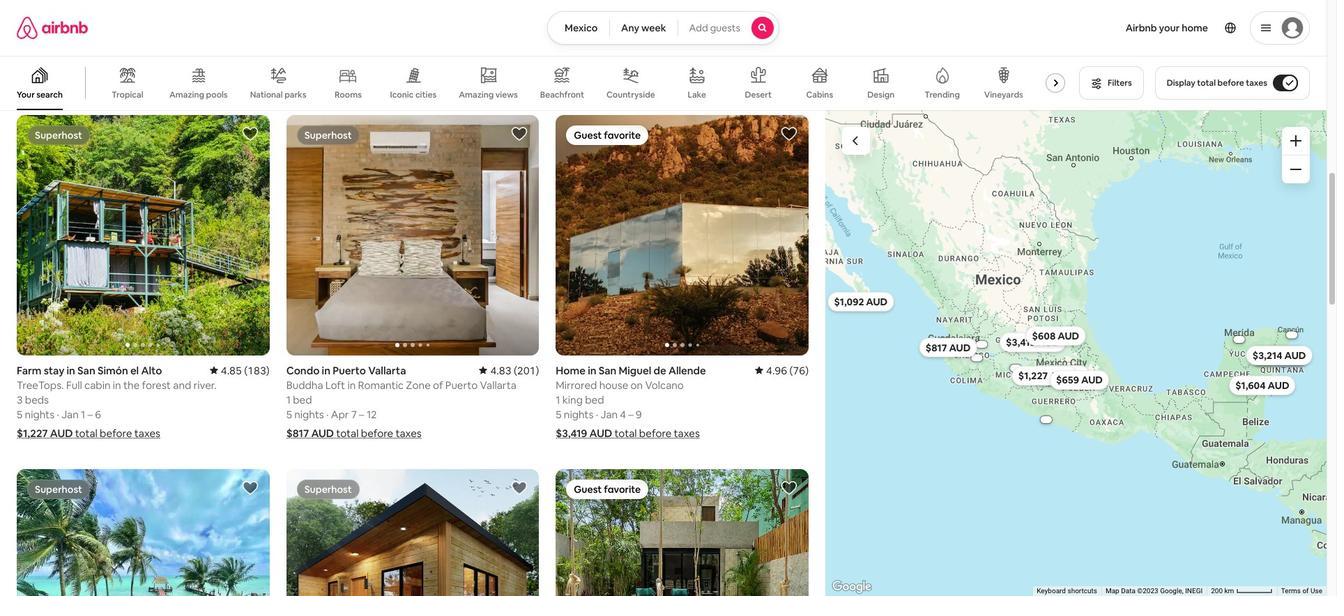 Task type: describe. For each thing, give the bounding box(es) containing it.
google image
[[829, 578, 875, 596]]

$608 aud inside button
[[1032, 329, 1079, 342]]

hobbitt
[[582, 24, 620, 38]]

desert
[[745, 89, 772, 100]]

$1,604 aud
[[1235, 379, 1289, 391]]

san inside home in san miguel de allende mirrored house on volcano 1 king bed 5 nights · jan 4 – 9 $3,419 aud total before taxes
[[599, 364, 617, 377]]

$822 aud button
[[1030, 365, 1089, 384]]

1 inside home in san miguel de allende mirrored house on volcano 1 king bed 5 nights · jan 4 – 9 $3,419 aud total before taxes
[[556, 393, 560, 406]]

keyboard
[[1037, 587, 1066, 595]]

airbnb your home
[[1126, 22, 1208, 34]]

add to wishlist: farm stay in san simón el alto image
[[242, 126, 258, 142]]

5 inside 5 nights · dec 1 – 6 $608 aud total before taxes
[[286, 54, 292, 67]]

4.96
[[766, 364, 787, 377]]

$1,092 aud
[[834, 295, 887, 308]]

$2,120 aud
[[971, 342, 992, 346]]

6 inside farm stay in san simón el alto treetops. full cabin in the forest and river. 3 beds 5 nights · jan 1 – 6 $1,227 aud total before taxes
[[95, 408, 101, 421]]

· inside condo in puerto vallarta buddha loft in romantic zone of puerto vallarta 1 bed 5 nights · apr 7 – 12 $817 aud total before taxes
[[326, 408, 329, 421]]

$3,778 aud
[[1281, 332, 1303, 337]]

1 inside farm stay in san simón el alto treetops. full cabin in the forest and river. 3 beds 5 nights · jan 1 – 6 $1,227 aud total before taxes
[[81, 408, 85, 421]]

use
[[1311, 587, 1323, 595]]

home
[[556, 364, 586, 377]]

9
[[636, 408, 642, 421]]

add guests
[[689, 22, 740, 34]]

shortcuts
[[1068, 587, 1097, 595]]

bed inside condo in puerto vallarta buddha loft in romantic zone of puerto vallarta 1 bed 5 nights · apr 7 – 12 $817 aud total before taxes
[[293, 393, 312, 406]]

week
[[641, 22, 666, 34]]

volcano
[[645, 378, 684, 392]]

0 vertical spatial vallarta
[[368, 364, 406, 377]]

add
[[689, 22, 708, 34]]

zone
[[406, 378, 431, 392]]

3 inside farm stay in san simón el alto treetops. full cabin in the forest and river. 3 beds 5 nights · jan 1 – 6 $1,227 aud total before taxes
[[17, 393, 23, 406]]

puebla
[[610, 10, 643, 23]]

inegi
[[1185, 587, 1203, 595]]

zoom out image
[[1291, 164, 1302, 175]]

vineyards
[[984, 89, 1023, 100]]

airbnb
[[1126, 22, 1157, 34]]

taxes inside farm stay in san simón el alto treetops. full cabin in the forest and river. 3 beds 5 nights · jan 1 – 6 $1,227 aud total before taxes
[[134, 426, 160, 440]]

profile element
[[796, 0, 1310, 56]]

add to wishlist: farm stay in pátzcuaro image
[[511, 479, 528, 496]]

pinos
[[75, 24, 100, 38]]

parks
[[285, 89, 306, 100]]

– inside "cabin in tapalpa cabana los pinos 10 beds 5 nights · dec 1 – 6 $885 aud total before taxes"
[[90, 54, 95, 67]]

mexico button
[[547, 11, 610, 45]]

$462 aud
[[1256, 349, 1303, 361]]

search
[[36, 89, 63, 100]]

$603 aud
[[1006, 366, 1025, 370]]

– inside 5 nights · dec 1 – 6 $608 aud total before taxes
[[359, 54, 365, 67]]

4.83 out of 5 average rating,  201 reviews image
[[479, 364, 539, 377]]

total inside home in san miguel de allende mirrored house on volcano 1 king bed 5 nights · jan 4 – 9 $3,419 aud total before taxes
[[615, 426, 637, 440]]

in left the
[[113, 378, 121, 392]]

1 inside cottage in puebla casa hobbitt ecoresidencial landscape terra 3 beds 5 nights · dec 1 – 6 $659 aud total before taxes
[[622, 54, 627, 67]]

add to wishlist: home in san miguel de allende image
[[781, 126, 798, 142]]

4.83 (201)
[[490, 364, 539, 377]]

tapalpa
[[59, 10, 97, 23]]

keyboard shortcuts button
[[1037, 586, 1097, 596]]

$488 aud button
[[1225, 336, 1253, 343]]

river.
[[194, 378, 217, 392]]

6 inside cottage in puebla casa hobbitt ecoresidencial landscape terra 3 beds 5 nights · dec 1 – 6 $659 aud total before taxes
[[637, 54, 643, 67]]

map
[[1106, 587, 1120, 595]]

0 vertical spatial puerto
[[333, 364, 366, 377]]

countryside
[[607, 89, 655, 100]]

amazing for amazing pools
[[169, 89, 204, 100]]

nights inside "cabin in tapalpa cabana los pinos 10 beds 5 nights · dec 1 – 6 $885 aud total before taxes"
[[25, 54, 54, 67]]

before right display
[[1218, 77, 1244, 89]]

$3,778 aud button
[[1278, 331, 1306, 338]]

$1,227 aud inside button
[[1018, 369, 1071, 382]]

4.96 (76)
[[766, 364, 809, 377]]

in inside "cabin in tapalpa cabana los pinos 10 beds 5 nights · dec 1 – 6 $885 aud total before taxes"
[[48, 10, 56, 23]]

full
[[66, 378, 82, 392]]

before inside "cabin in tapalpa cabana los pinos 10 beds 5 nights · dec 1 – 6 $885 aud total before taxes"
[[93, 73, 126, 86]]

of inside condo in puerto vallarta buddha loft in romantic zone of puerto vallarta 1 bed 5 nights · apr 7 – 12 $817 aud total before taxes
[[433, 378, 443, 392]]

$1,227 aud button
[[1012, 366, 1078, 385]]

pools
[[206, 89, 228, 100]]

total right display
[[1197, 77, 1216, 89]]

4.86
[[766, 10, 787, 23]]

jan inside farm stay in san simón el alto treetops. full cabin in the forest and river. 3 beds 5 nights · jan 1 – 6 $1,227 aud total before taxes
[[61, 408, 79, 421]]

5 inside home in san miguel de allende mirrored house on volcano 1 king bed 5 nights · jan 4 – 9 $3,419 aud total before taxes
[[556, 408, 562, 421]]

filters
[[1108, 77, 1132, 89]]

$3,214 aud
[[1252, 349, 1306, 361]]

1 vertical spatial of
[[1303, 587, 1309, 595]]

5 inside condo in puerto vallarta buddha loft in romantic zone of puerto vallarta 1 bed 5 nights · apr 7 – 12 $817 aud total before taxes
[[286, 408, 292, 421]]

km
[[1225, 587, 1234, 595]]

dec inside cottage in puebla casa hobbitt ecoresidencial landscape terra 3 beds 5 nights · dec 1 – 6 $659 aud total before taxes
[[601, 54, 620, 67]]

total inside farm stay in san simón el alto treetops. full cabin in the forest and river. 3 beds 5 nights · jan 1 – 6 $1,227 aud total before taxes
[[75, 426, 97, 440]]

lake
[[688, 89, 706, 100]]

4.85 out of 5 average rating,  183 reviews image
[[210, 364, 270, 377]]

$456 aud
[[1037, 417, 1055, 422]]

$817 aud button
[[919, 337, 977, 357]]

display total before taxes
[[1167, 77, 1268, 89]]

amazing pools
[[169, 89, 228, 100]]

beds inside "cabin in tapalpa cabana los pinos 10 beds 5 nights · dec 1 – 6 $885 aud total before taxes"
[[30, 39, 54, 52]]

3 inside cottage in puebla casa hobbitt ecoresidencial landscape terra 3 beds 5 nights · dec 1 – 6 $659 aud total before taxes
[[556, 39, 562, 52]]

· inside "cabin in tapalpa cabana los pinos 10 beds 5 nights · dec 1 – 6 $885 aud total before taxes"
[[57, 54, 59, 67]]

and
[[173, 378, 191, 392]]

cottage
[[556, 10, 597, 23]]

condo in puerto vallarta buddha loft in romantic zone of puerto vallarta 1 bed 5 nights · apr 7 – 12 $817 aud total before taxes
[[286, 364, 517, 440]]

$659 aud inside cottage in puebla casa hobbitt ecoresidencial landscape terra 3 beds 5 nights · dec 1 – 6 $659 aud total before taxes
[[556, 73, 605, 86]]

farm stay in san simón el alto treetops. full cabin in the forest and river. 3 beds 5 nights · jan 1 – 6 $1,227 aud total before taxes
[[17, 364, 217, 440]]

in right loft
[[348, 378, 356, 392]]

none search field containing mexico
[[547, 11, 779, 45]]

your
[[17, 89, 35, 100]]

house
[[599, 378, 628, 392]]

design
[[867, 89, 895, 100]]

alto
[[141, 364, 162, 377]]

home in san miguel de allende mirrored house on volcano 1 king bed 5 nights · jan 4 – 9 $3,419 aud total before taxes
[[556, 364, 706, 440]]

1 inside condo in puerto vallarta buddha loft in romantic zone of puerto vallarta 1 bed 5 nights · apr 7 – 12 $817 aud total before taxes
[[286, 393, 291, 406]]

dec inside "cabin in tapalpa cabana los pinos 10 beds 5 nights · dec 1 – 6 $885 aud total before taxes"
[[61, 54, 81, 67]]

amazing views
[[459, 89, 518, 100]]

5 inside farm stay in san simón el alto treetops. full cabin in the forest and river. 3 beds 5 nights · jan 1 – 6 $1,227 aud total before taxes
[[17, 408, 22, 421]]

· inside farm stay in san simón el alto treetops. full cabin in the forest and river. 3 beds 5 nights · jan 1 – 6 $1,227 aud total before taxes
[[57, 408, 59, 421]]

mexico
[[565, 22, 598, 34]]

$2,120 aud button
[[968, 341, 995, 348]]

nights inside farm stay in san simón el alto treetops. full cabin in the forest and river. 3 beds 5 nights · jan 1 – 6 $1,227 aud total before taxes
[[25, 408, 54, 421]]

– inside home in san miguel de allende mirrored house on volcano 1 king bed 5 nights · jan 4 – 9 $3,419 aud total before taxes
[[628, 408, 634, 421]]

4.86 out of 5 average rating,  50 reviews image
[[755, 10, 809, 23]]

in inside home in san miguel de allende mirrored house on volcano 1 king bed 5 nights · jan 4 – 9 $3,419 aud total before taxes
[[588, 364, 597, 377]]

group containing national parks
[[0, 56, 1090, 110]]

$462 aud $822 aud
[[1037, 349, 1303, 381]]

$1,604 aud button
[[1229, 375, 1295, 395]]

(50)
[[790, 10, 809, 23]]

apr
[[331, 408, 349, 421]]

· inside cottage in puebla casa hobbitt ecoresidencial landscape terra 3 beds 5 nights · dec 1 – 6 $659 aud total before taxes
[[596, 54, 598, 67]]

cottage in puebla casa hobbitt ecoresidencial landscape terra 3 beds 5 nights · dec 1 – 6 $659 aud total before taxes
[[556, 10, 773, 86]]

$885 aud
[[17, 73, 66, 86]]

$659 aud inside $659 aud button
[[1056, 374, 1103, 386]]

forest
[[142, 378, 171, 392]]

los
[[56, 24, 72, 38]]

cabin in tapalpa cabana los pinos 10 beds 5 nights · dec 1 – 6 $885 aud total before taxes
[[17, 10, 154, 86]]

add to wishlist: villa in tulum image
[[781, 479, 798, 496]]

rooms
[[335, 89, 362, 100]]

google map
showing 40 stays. region
[[826, 110, 1327, 596]]



Task type: vqa. For each thing, say whether or not it's contained in the screenshot.
search box containing Mexico
yes



Task type: locate. For each thing, give the bounding box(es) containing it.
in right home
[[588, 364, 597, 377]]

nights down the casa
[[564, 54, 594, 67]]

vallarta
[[368, 364, 406, 377], [480, 378, 517, 392]]

1 vertical spatial puerto
[[445, 378, 478, 392]]

nights down "king"
[[564, 408, 594, 421]]

$822 aud
[[1037, 368, 1083, 381]]

$3,419 aud inside $3,419 aud $3,214 aud
[[1006, 336, 1059, 348]]

1
[[83, 54, 88, 67], [353, 54, 357, 67], [622, 54, 627, 67], [286, 393, 291, 406], [556, 393, 560, 406], [81, 408, 85, 421]]

1 horizontal spatial amazing
[[459, 89, 494, 100]]

1 horizontal spatial 3
[[556, 39, 562, 52]]

nights inside condo in puerto vallarta buddha loft in romantic zone of puerto vallarta 1 bed 5 nights · apr 7 – 12 $817 aud total before taxes
[[294, 408, 324, 421]]

san up the cabin on the bottom left
[[77, 364, 95, 377]]

1 horizontal spatial $608 aud
[[1032, 329, 1079, 342]]

$3,419 aud down "king"
[[556, 426, 612, 440]]

3 down treetops.
[[17, 393, 23, 406]]

in inside cottage in puebla casa hobbitt ecoresidencial landscape terra 3 beds 5 nights · dec 1 – 6 $659 aud total before taxes
[[599, 10, 608, 23]]

(183)
[[244, 364, 270, 377]]

before inside farm stay in san simón el alto treetops. full cabin in the forest and river. 3 beds 5 nights · jan 1 – 6 $1,227 aud total before taxes
[[100, 426, 132, 440]]

before up iconic
[[363, 73, 396, 86]]

$608 aud up $822 aud
[[1032, 329, 1079, 342]]

the
[[123, 378, 140, 392]]

– inside condo in puerto vallarta buddha loft in romantic zone of puerto vallarta 1 bed 5 nights · apr 7 – 12 $817 aud total before taxes
[[359, 408, 364, 421]]

total
[[68, 73, 91, 86], [339, 73, 361, 86], [608, 73, 630, 86], [1197, 77, 1216, 89], [75, 426, 97, 440], [336, 426, 359, 440], [615, 426, 637, 440]]

condo
[[286, 364, 320, 377]]

san
[[77, 364, 95, 377], [599, 364, 617, 377]]

loft
[[325, 378, 345, 392]]

vallarta up the romantic
[[368, 364, 406, 377]]

· inside 5 nights · dec 1 – 6 $608 aud total before taxes
[[326, 54, 329, 67]]

terms of use
[[1281, 587, 1323, 595]]

$3,214 aud button
[[1246, 345, 1312, 365]]

before inside cottage in puebla casa hobbitt ecoresidencial landscape terra 3 beds 5 nights · dec 1 – 6 $659 aud total before taxes
[[632, 73, 665, 86]]

1 horizontal spatial bed
[[585, 393, 604, 406]]

before down "12" at the left bottom of the page
[[361, 426, 393, 440]]

jan
[[61, 408, 79, 421], [601, 408, 618, 421]]

$462 aud button
[[1250, 345, 1309, 365]]

$1,227 aud
[[1018, 369, 1071, 382], [17, 426, 73, 440]]

5 down 10
[[17, 54, 22, 67]]

in up los on the left top of page
[[48, 10, 56, 23]]

$608 aud inside 5 nights · dec 1 – 6 $608 aud total before taxes
[[286, 73, 336, 86]]

0 horizontal spatial 3
[[17, 393, 23, 406]]

data
[[1121, 587, 1136, 595]]

your
[[1159, 22, 1180, 34]]

beds down the casa
[[564, 39, 588, 52]]

before inside 5 nights · dec 1 – 6 $608 aud total before taxes
[[363, 73, 396, 86]]

1 horizontal spatial $3,419 aud
[[1006, 336, 1059, 348]]

0 horizontal spatial $659 aud
[[556, 73, 605, 86]]

– left 9
[[628, 408, 634, 421]]

1 vertical spatial $608 aud
[[1032, 329, 1079, 342]]

total up rooms
[[339, 73, 361, 86]]

0 horizontal spatial puerto
[[333, 364, 366, 377]]

· inside home in san miguel de allende mirrored house on volcano 1 king bed 5 nights · jan 4 – 9 $3,419 aud total before taxes
[[596, 408, 598, 421]]

taxes inside cottage in puebla casa hobbitt ecoresidencial landscape terra 3 beds 5 nights · dec 1 – 6 $659 aud total before taxes
[[667, 73, 693, 86]]

nights up $885 aud
[[25, 54, 54, 67]]

1 horizontal spatial of
[[1303, 587, 1309, 595]]

1 down "any"
[[622, 54, 627, 67]]

bed right "king"
[[585, 393, 604, 406]]

beds inside cottage in puebla casa hobbitt ecoresidencial landscape terra 3 beds 5 nights · dec 1 – 6 $659 aud total before taxes
[[564, 39, 588, 52]]

7
[[351, 408, 357, 421]]

1 vertical spatial 3
[[17, 393, 23, 406]]

5 inside cottage in puebla casa hobbitt ecoresidencial landscape terra 3 beds 5 nights · dec 1 – 6 $659 aud total before taxes
[[556, 54, 562, 67]]

$1,227 aud inside farm stay in san simón el alto treetops. full cabin in the forest and river. 3 beds 5 nights · jan 1 – 6 $1,227 aud total before taxes
[[17, 426, 73, 440]]

$488 aud
[[1230, 337, 1248, 341]]

jan left 4
[[601, 408, 618, 421]]

0 vertical spatial 3
[[556, 39, 562, 52]]

cabins
[[806, 89, 833, 100]]

6 inside "cabin in tapalpa cabana los pinos 10 beds 5 nights · dec 1 – 6 $885 aud total before taxes"
[[97, 54, 104, 67]]

farm
[[17, 364, 41, 377]]

1 inside "cabin in tapalpa cabana los pinos 10 beds 5 nights · dec 1 – 6 $885 aud total before taxes"
[[83, 54, 88, 67]]

before up tropical
[[93, 73, 126, 86]]

3 down the casa
[[556, 39, 562, 52]]

taxes inside home in san miguel de allende mirrored house on volcano 1 king bed 5 nights · jan 4 – 9 $3,419 aud total before taxes
[[674, 426, 700, 440]]

10
[[17, 39, 27, 52]]

2 bed from the left
[[585, 393, 604, 406]]

6 inside 5 nights · dec 1 – 6 $608 aud total before taxes
[[367, 54, 373, 67]]

1 dec from the left
[[61, 54, 81, 67]]

any week
[[621, 22, 666, 34]]

taxes inside "cabin in tapalpa cabana los pinos 10 beds 5 nights · dec 1 – 6 $885 aud total before taxes"
[[128, 73, 154, 86]]

total down 7
[[336, 426, 359, 440]]

$608 aud
[[286, 73, 336, 86], [1032, 329, 1079, 342]]

keyboard shortcuts
[[1037, 587, 1097, 595]]

5 nights · dec 1 – 6 $608 aud total before taxes
[[286, 54, 424, 86]]

2 jan from the left
[[601, 408, 618, 421]]

0 horizontal spatial $1,227 aud
[[17, 426, 73, 440]]

before down 9
[[639, 426, 672, 440]]

5 down the casa
[[556, 54, 562, 67]]

nights inside cottage in puebla casa hobbitt ecoresidencial landscape terra 3 beds 5 nights · dec 1 – 6 $659 aud total before taxes
[[564, 54, 594, 67]]

dec down hobbitt
[[601, 54, 620, 67]]

ecoresidencial
[[622, 24, 691, 38]]

200
[[1211, 587, 1223, 595]]

©2023
[[1137, 587, 1159, 595]]

total inside condo in puerto vallarta buddha loft in romantic zone of puerto vallarta 1 bed 5 nights · apr 7 – 12 $817 aud total before taxes
[[336, 426, 359, 440]]

total down the cabin on the bottom left
[[75, 426, 97, 440]]

on
[[631, 378, 643, 392]]

0 vertical spatial $659 aud
[[556, 73, 605, 86]]

– right 7
[[359, 408, 364, 421]]

– down the cabin on the bottom left
[[88, 408, 93, 421]]

–
[[90, 54, 95, 67], [359, 54, 365, 67], [629, 54, 634, 67], [88, 408, 93, 421], [359, 408, 364, 421], [628, 408, 634, 421]]

5 down treetops.
[[17, 408, 22, 421]]

$608 aud up parks
[[286, 73, 336, 86]]

– inside farm stay in san simón el alto treetops. full cabin in the forest and river. 3 beds 5 nights · jan 1 – 6 $1,227 aud total before taxes
[[88, 408, 93, 421]]

4.85 (183)
[[221, 364, 270, 377]]

·
[[57, 54, 59, 67], [326, 54, 329, 67], [596, 54, 598, 67], [57, 408, 59, 421], [326, 408, 329, 421], [596, 408, 598, 421]]

1 vertical spatial $1,227 aud
[[17, 426, 73, 440]]

1 vertical spatial vallarta
[[480, 378, 517, 392]]

amazing for amazing views
[[459, 89, 494, 100]]

1 horizontal spatial $817 aud
[[925, 341, 970, 354]]

1 horizontal spatial vallarta
[[480, 378, 517, 392]]

total inside "cabin in tapalpa cabana los pinos 10 beds 5 nights · dec 1 – 6 $885 aud total before taxes"
[[68, 73, 91, 86]]

total right $885 aud
[[68, 73, 91, 86]]

200 km
[[1211, 587, 1236, 595]]

dec down los on the left top of page
[[61, 54, 81, 67]]

4.86 (50)
[[766, 10, 809, 23]]

$603 aud button
[[1002, 364, 1030, 371]]

5 inside "cabin in tapalpa cabana los pinos 10 beds 5 nights · dec 1 – 6 $885 aud total before taxes"
[[17, 54, 22, 67]]

5 down "buddha"
[[286, 408, 292, 421]]

1 jan from the left
[[61, 408, 79, 421]]

0 horizontal spatial bed
[[293, 393, 312, 406]]

nights up parks
[[294, 54, 324, 67]]

iconic cities
[[390, 89, 437, 100]]

puerto right zone at left bottom
[[445, 378, 478, 392]]

of left "use"
[[1303, 587, 1309, 595]]

0 vertical spatial $817 aud
[[925, 341, 970, 354]]

nights down "buddha"
[[294, 408, 324, 421]]

1 inside 5 nights · dec 1 – 6 $608 aud total before taxes
[[353, 54, 357, 67]]

1 down full at the left
[[81, 408, 85, 421]]

beds inside farm stay in san simón el alto treetops. full cabin in the forest and river. 3 beds 5 nights · jan 1 – 6 $1,227 aud total before taxes
[[25, 393, 49, 406]]

1 horizontal spatial dec
[[331, 54, 351, 67]]

of
[[433, 378, 443, 392], [1303, 587, 1309, 595]]

$817 aud left $2,120 aud
[[925, 341, 970, 354]]

dec up rooms
[[331, 54, 351, 67]]

$817 aud inside button
[[925, 341, 970, 354]]

add to wishlist: home in cancún image
[[242, 479, 258, 496]]

0 vertical spatial of
[[433, 378, 443, 392]]

before
[[93, 73, 126, 86], [363, 73, 396, 86], [632, 73, 665, 86], [1218, 77, 1244, 89], [100, 426, 132, 440], [361, 426, 393, 440], [639, 426, 672, 440]]

– inside cottage in puebla casa hobbitt ecoresidencial landscape terra 3 beds 5 nights · dec 1 – 6 $659 aud total before taxes
[[629, 54, 634, 67]]

add to wishlist: condo in puerto vallarta image
[[511, 126, 528, 142]]

2 san from the left
[[599, 364, 617, 377]]

any
[[621, 22, 639, 34]]

0 horizontal spatial $608 aud
[[286, 73, 336, 86]]

san up house
[[599, 364, 617, 377]]

simón
[[98, 364, 128, 377]]

$608 aud button
[[1026, 326, 1085, 345]]

1 san from the left
[[77, 364, 95, 377]]

beds down cabana
[[30, 39, 54, 52]]

– up rooms
[[359, 54, 365, 67]]

cabana
[[17, 24, 54, 38]]

$3,419 aud up $603 aud at right bottom
[[1006, 336, 1059, 348]]

amazing
[[459, 89, 494, 100], [169, 89, 204, 100]]

1 vertical spatial $659 aud
[[1056, 374, 1103, 386]]

None search field
[[547, 11, 779, 45]]

5 up parks
[[286, 54, 292, 67]]

$3,419 aud
[[1006, 336, 1059, 348], [556, 426, 612, 440]]

nights
[[25, 54, 54, 67], [294, 54, 324, 67], [564, 54, 594, 67], [25, 408, 54, 421], [294, 408, 324, 421], [564, 408, 594, 421]]

1 vertical spatial $3,419 aud
[[556, 426, 612, 440]]

zoom in image
[[1291, 135, 1302, 146]]

vallarta down the 4.83
[[480, 378, 517, 392]]

total up "countryside"
[[608, 73, 630, 86]]

1 down "buddha"
[[286, 393, 291, 406]]

0 horizontal spatial san
[[77, 364, 95, 377]]

$817 aud inside condo in puerto vallarta buddha loft in romantic zone of puerto vallarta 1 bed 5 nights · apr 7 – 12 $817 aud total before taxes
[[286, 426, 334, 440]]

2 horizontal spatial dec
[[601, 54, 620, 67]]

1 down "pinos"
[[83, 54, 88, 67]]

google,
[[1160, 587, 1184, 595]]

map data ©2023 google, inegi
[[1106, 587, 1203, 595]]

4.96 out of 5 average rating,  76 reviews image
[[755, 364, 809, 377]]

1 horizontal spatial puerto
[[445, 378, 478, 392]]

terra
[[748, 24, 773, 38]]

4.83
[[490, 364, 512, 377]]

0 vertical spatial $608 aud
[[286, 73, 336, 86]]

jan down full at the left
[[61, 408, 79, 421]]

0 vertical spatial $3,419 aud
[[1006, 336, 1059, 348]]

taxes inside 5 nights · dec 1 – 6 $608 aud total before taxes
[[398, 73, 424, 86]]

1 left "king"
[[556, 393, 560, 406]]

1 horizontal spatial jan
[[601, 408, 618, 421]]

cabin
[[84, 378, 111, 392]]

bed down "buddha"
[[293, 393, 312, 406]]

trending
[[925, 89, 960, 100]]

1 up rooms
[[353, 54, 357, 67]]

dec inside 5 nights · dec 1 – 6 $608 aud total before taxes
[[331, 54, 351, 67]]

beds down treetops.
[[25, 393, 49, 406]]

– down "pinos"
[[90, 54, 95, 67]]

before inside condo in puerto vallarta buddha loft in romantic zone of puerto vallarta 1 bed 5 nights · apr 7 – 12 $817 aud total before taxes
[[361, 426, 393, 440]]

puerto up loft
[[333, 364, 366, 377]]

0 horizontal spatial dec
[[61, 54, 81, 67]]

jan inside home in san miguel de allende mirrored house on volcano 1 king bed 5 nights · jan 4 – 9 $3,419 aud total before taxes
[[601, 408, 618, 421]]

0 horizontal spatial jan
[[61, 408, 79, 421]]

taxes inside condo in puerto vallarta buddha loft in romantic zone of puerto vallarta 1 bed 5 nights · apr 7 – 12 $817 aud total before taxes
[[396, 426, 422, 440]]

in up full at the left
[[67, 364, 75, 377]]

$816 aud
[[1256, 349, 1302, 362]]

before up "countryside"
[[632, 73, 665, 86]]

$869 aud
[[1256, 349, 1303, 362]]

total down 4
[[615, 426, 637, 440]]

0 horizontal spatial $3,419 aud
[[556, 426, 612, 440]]

1 vertical spatial $817 aud
[[286, 426, 334, 440]]

$456 aud button
[[1032, 416, 1060, 423]]

0 horizontal spatial amazing
[[169, 89, 204, 100]]

king
[[563, 393, 583, 406]]

$3,419 aud button
[[1000, 332, 1065, 352]]

group
[[0, 56, 1090, 110], [17, 115, 270, 355], [286, 115, 539, 355], [556, 115, 1062, 355], [17, 469, 270, 596], [286, 469, 539, 596], [556, 469, 809, 596]]

nights down treetops.
[[25, 408, 54, 421]]

bed inside home in san miguel de allende mirrored house on volcano 1 king bed 5 nights · jan 4 – 9 $3,419 aud total before taxes
[[585, 393, 604, 406]]

1 bed from the left
[[293, 393, 312, 406]]

1 horizontal spatial san
[[599, 364, 617, 377]]

national parks
[[250, 89, 306, 100]]

puerto
[[333, 364, 366, 377], [445, 378, 478, 392]]

(201)
[[514, 364, 539, 377]]

taxes
[[128, 73, 154, 86], [398, 73, 424, 86], [667, 73, 693, 86], [1246, 77, 1268, 89], [134, 426, 160, 440], [396, 426, 422, 440], [674, 426, 700, 440]]

before inside home in san miguel de allende mirrored house on volcano 1 king bed 5 nights · jan 4 – 9 $3,419 aud total before taxes
[[639, 426, 672, 440]]

0 horizontal spatial $817 aud
[[286, 426, 334, 440]]

0 vertical spatial $1,227 aud
[[1018, 369, 1071, 382]]

buddha
[[286, 378, 323, 392]]

total inside 5 nights · dec 1 – 6 $608 aud total before taxes
[[339, 73, 361, 86]]

3 dec from the left
[[601, 54, 620, 67]]

1 horizontal spatial $659 aud
[[1056, 374, 1103, 386]]

200 km button
[[1207, 586, 1277, 596]]

beachfront
[[540, 89, 584, 100]]

cabin
[[17, 10, 45, 23]]

3
[[556, 39, 562, 52], [17, 393, 23, 406]]

mirrored
[[556, 378, 597, 392]]

2 dec from the left
[[331, 54, 351, 67]]

4
[[620, 408, 626, 421]]

$659 aud
[[556, 73, 605, 86], [1056, 374, 1103, 386]]

san inside farm stay in san simón el alto treetops. full cabin in the forest and river. 3 beds 5 nights · jan 1 – 6 $1,227 aud total before taxes
[[77, 364, 95, 377]]

0 horizontal spatial of
[[433, 378, 443, 392]]

airbnb your home link
[[1117, 13, 1217, 43]]

tiny
[[1046, 89, 1062, 100]]

5 down the mirrored
[[556, 408, 562, 421]]

1 horizontal spatial $1,227 aud
[[1018, 369, 1071, 382]]

of right zone at left bottom
[[433, 378, 443, 392]]

in up hobbitt
[[599, 10, 608, 23]]

4.85
[[221, 364, 242, 377]]

amazing left the pools at the left top of page
[[169, 89, 204, 100]]

treetops.
[[17, 378, 64, 392]]

$816 aud button
[[1250, 346, 1308, 365]]

0 horizontal spatial vallarta
[[368, 364, 406, 377]]

$817 aud down apr
[[286, 426, 334, 440]]

nights inside 5 nights · dec 1 – 6 $608 aud total before taxes
[[294, 54, 324, 67]]

$869 aud button
[[1250, 345, 1309, 365]]

cities
[[415, 89, 437, 100]]

total inside cottage in puebla casa hobbitt ecoresidencial landscape terra 3 beds 5 nights · dec 1 – 6 $659 aud total before taxes
[[608, 73, 630, 86]]

terms
[[1281, 587, 1301, 595]]

before down the
[[100, 426, 132, 440]]

nights inside home in san miguel de allende mirrored house on volcano 1 king bed 5 nights · jan 4 – 9 $3,419 aud total before taxes
[[564, 408, 594, 421]]

in up loft
[[322, 364, 330, 377]]

iconic
[[390, 89, 414, 100]]

$3,419 aud inside home in san miguel de allende mirrored house on volcano 1 king bed 5 nights · jan 4 – 9 $3,419 aud total before taxes
[[556, 426, 612, 440]]

amazing left views
[[459, 89, 494, 100]]

– down "any"
[[629, 54, 634, 67]]

in
[[48, 10, 56, 23], [599, 10, 608, 23], [67, 364, 75, 377], [322, 364, 330, 377], [588, 364, 597, 377], [113, 378, 121, 392], [348, 378, 356, 392]]



